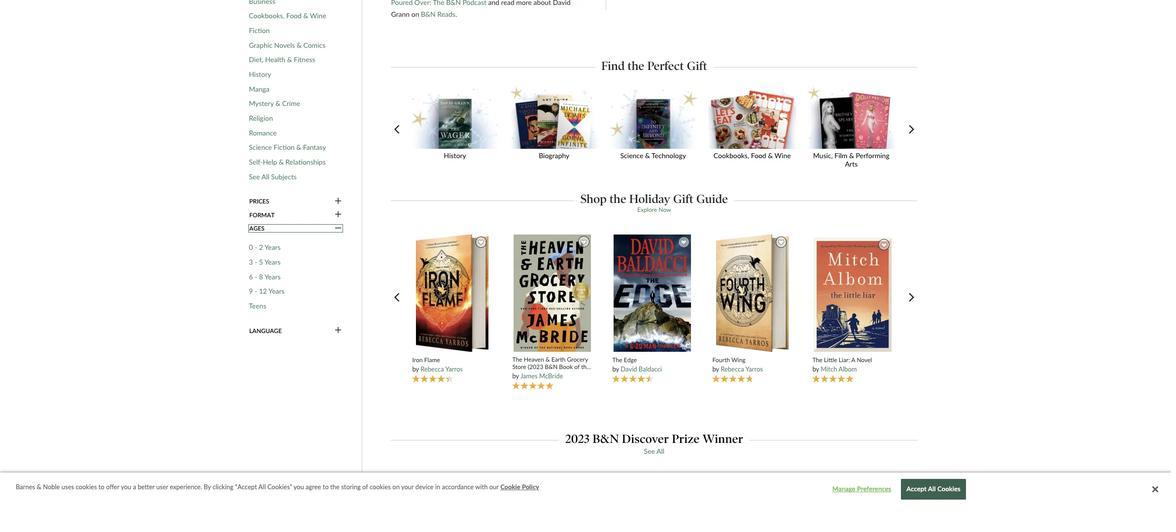 Task type: describe. For each thing, give the bounding box(es) containing it.
music, film & performing arts
[[813, 151, 890, 168]]

reads
[[438, 10, 456, 18]]

by james mcbride
[[513, 372, 563, 380]]

& down cookbooks, food & wine image
[[768, 151, 773, 160]]

of inside the heaven & earth grocery store (2023 b&n book of the year)
[[575, 363, 580, 371]]

minus arrow image
[[335, 197, 342, 206]]

prices
[[249, 198, 269, 205]]

manga
[[249, 85, 270, 93]]

with
[[475, 483, 488, 491]]

the for &
[[513, 356, 523, 363]]

in
[[435, 483, 441, 491]]

perfect
[[647, 59, 684, 73]]

biography
[[539, 151, 570, 160]]

policy
[[522, 483, 539, 491]]

language button
[[249, 327, 343, 335]]

- for 3
[[255, 258, 257, 266]]

user
[[156, 483, 168, 491]]

2 cookies from the left
[[370, 483, 391, 491]]

0 - 2 years
[[249, 243, 281, 252]]

plus arrow image for format
[[335, 211, 342, 220]]

by for fourth wing by rebecca yarros
[[713, 365, 719, 373]]

experience.
[[170, 483, 202, 491]]

cookies"
[[268, 483, 292, 491]]

on inside privacy alert dialog
[[393, 483, 400, 491]]

graphic novels & comics
[[249, 41, 326, 49]]

1 horizontal spatial wine
[[775, 151, 791, 160]]

mitch
[[821, 365, 837, 373]]

science for science & technology
[[621, 151, 644, 160]]

9
[[249, 287, 253, 296]]

david inside the edge by david baldacci
[[621, 365, 637, 373]]

gift for perfect
[[687, 59, 708, 73]]

1 cookies from the left
[[76, 483, 97, 491]]

2 to from the left
[[323, 483, 329, 491]]

film
[[835, 151, 848, 160]]

storing
[[341, 483, 361, 491]]

diet, health & fitness link
[[249, 55, 315, 64]]

mystery
[[249, 99, 274, 108]]

5
[[259, 258, 263, 266]]

& right health
[[287, 55, 292, 64]]

the edge image
[[613, 234, 692, 353]]

of inside privacy alert dialog
[[362, 483, 368, 491]]

& inside privacy alert dialog
[[37, 483, 41, 491]]

years for 0 - 2 years
[[265, 243, 281, 252]]

cookie policy link
[[501, 483, 539, 493]]

wing
[[732, 356, 746, 364]]

iron flame image
[[416, 234, 489, 353]]

teens link
[[249, 302, 266, 310]]

clicking
[[213, 483, 234, 491]]

biography link
[[507, 87, 606, 166]]

b&n inside the heaven & earth grocery store (2023 b&n book of the year)
[[545, 363, 558, 371]]

b&n reads link
[[421, 10, 456, 18]]

by
[[204, 483, 211, 491]]

the heaven & earth grocery store (2023 b&n book of the year)
[[513, 356, 590, 378]]

0 horizontal spatial wine
[[310, 12, 326, 20]]

winner
[[703, 432, 744, 446]]

a
[[133, 483, 136, 491]]

9 - 12 years link
[[249, 287, 285, 296]]

science & technology link
[[606, 87, 705, 166]]

david inside and read more about david grann on
[[553, 0, 571, 7]]

teens
[[249, 302, 266, 310]]

see all subjects link
[[249, 172, 297, 181]]

& right help
[[279, 158, 284, 166]]

music,
[[813, 151, 833, 160]]

david baldacci link
[[621, 365, 662, 373]]

manage
[[833, 485, 856, 493]]

8
[[259, 273, 263, 281]]

by down store
[[513, 372, 519, 380]]

see all link
[[644, 447, 665, 456]]

format button
[[249, 211, 343, 220]]

years for 6 - 8 years
[[265, 273, 281, 281]]

all down help
[[262, 172, 269, 181]]

the for liar:
[[813, 356, 823, 364]]

& up comics
[[303, 12, 308, 20]]

rebecca yarros link for iron flame by rebecca yarros
[[421, 365, 463, 373]]

& right the novels
[[297, 41, 302, 49]]

years for 9 - 12 years
[[269, 287, 285, 296]]

year)
[[513, 371, 525, 378]]

albom
[[839, 365, 857, 373]]

diet, health & fitness
[[249, 55, 315, 64]]

and read more about david grann on
[[391, 0, 571, 18]]

0
[[249, 243, 253, 252]]

explore
[[638, 206, 657, 214]]

0 - 2 years link
[[249, 243, 281, 252]]

book
[[559, 363, 573, 371]]

manga link
[[249, 85, 270, 93]]

rebecca for fourth wing by rebecca yarros
[[721, 365, 744, 373]]

flame
[[424, 356, 440, 364]]

uses
[[62, 483, 74, 491]]

0 horizontal spatial b&n
[[421, 10, 436, 18]]

(2023
[[528, 363, 544, 371]]

accept
[[907, 485, 927, 493]]

graphic novels & comics link
[[249, 41, 326, 49]]

self-help & relationships link
[[249, 158, 326, 166]]

the inside shop the holiday gift guide explore now
[[610, 192, 627, 206]]

2
[[259, 243, 263, 252]]

on inside and read more about david grann on
[[412, 10, 419, 18]]

0 vertical spatial cookbooks, food & wine
[[249, 12, 326, 20]]

all right "accept
[[259, 483, 266, 491]]

rebecca yarros link for fourth wing by rebecca yarros
[[721, 365, 763, 373]]

more
[[516, 0, 532, 7]]

accept all cookies
[[907, 485, 961, 493]]

language
[[249, 327, 282, 335]]

find
[[602, 59, 625, 73]]

the edge link
[[613, 356, 693, 364]]

2023
[[565, 432, 590, 446]]

1 vertical spatial cookbooks,
[[714, 151, 750, 160]]

romance
[[249, 129, 277, 137]]

format
[[249, 211, 275, 219]]

the berry pickers (b&n discover prize winner) image
[[454, 473, 532, 506]]

plus arrow image for ages
[[335, 224, 342, 233]]

& inside the heaven & earth grocery store (2023 b&n book of the year)
[[546, 356, 550, 363]]

the right find
[[628, 59, 645, 73]]

1 vertical spatial cookbooks, food & wine link
[[705, 87, 804, 166]]

liar:
[[839, 356, 850, 364]]

romance link
[[249, 129, 277, 137]]

0 horizontal spatial history link
[[249, 70, 271, 79]]



Task type: vqa. For each thing, say whether or not it's contained in the screenshot.


Task type: locate. For each thing, give the bounding box(es) containing it.
0 horizontal spatial you
[[121, 483, 131, 491]]

music, film & performing arts image
[[804, 87, 899, 149]]

the inside privacy alert dialog
[[330, 483, 340, 491]]

by left "david baldacci" link
[[613, 365, 619, 373]]

graphic
[[249, 41, 273, 49]]

music, film & performing arts link
[[804, 87, 903, 175]]

1 yarros from the left
[[446, 365, 463, 373]]

& left fantasy
[[296, 143, 301, 152]]

science inside science & technology link
[[621, 151, 644, 160]]

all
[[262, 172, 269, 181], [657, 447, 665, 456], [259, 483, 266, 491], [929, 485, 936, 493]]

1 horizontal spatial rebecca
[[721, 365, 744, 373]]

0 horizontal spatial rebecca
[[421, 365, 444, 373]]

the little liar: a novel by mitch albom
[[813, 356, 872, 373]]

1 vertical spatial of
[[362, 483, 368, 491]]

6 - 8 years link
[[249, 273, 281, 281]]

ages
[[249, 225, 265, 232]]

by left mitch
[[813, 365, 819, 373]]

prize
[[672, 432, 700, 446]]

1 horizontal spatial of
[[575, 363, 580, 371]]

0 vertical spatial food
[[286, 12, 302, 20]]

0 horizontal spatial science
[[249, 143, 272, 152]]

1 vertical spatial david
[[621, 365, 637, 373]]

health
[[265, 55, 285, 64]]

our
[[490, 483, 499, 491]]

fourth wing image
[[716, 234, 790, 353]]

1 horizontal spatial you
[[294, 483, 304, 491]]

the inside the little liar: a novel by mitch albom
[[813, 356, 823, 364]]

by down iron
[[412, 365, 419, 373]]

3 - 5 years
[[249, 258, 281, 266]]

to right 'agree'
[[323, 483, 329, 491]]

food
[[286, 12, 302, 20], [751, 151, 767, 160]]

barnes & noble uses cookies to offer you a better user experience. by clicking "accept all cookies" you agree to the storing of cookies on your device in accordance with our cookie policy
[[16, 483, 539, 491]]

on right grann
[[412, 10, 419, 18]]

food up graphic novels & comics
[[286, 12, 302, 20]]

1 horizontal spatial history link
[[408, 87, 507, 166]]

the little liar: a novel link
[[813, 356, 893, 364]]

by inside iron flame by rebecca yarros
[[412, 365, 419, 373]]

science fiction & fantasy
[[249, 143, 326, 152]]

0 vertical spatial on
[[412, 10, 419, 18]]

rebecca for iron flame by rebecca yarros
[[421, 365, 444, 373]]

the
[[628, 59, 645, 73], [610, 192, 627, 206], [581, 363, 590, 371], [330, 483, 340, 491]]

0 horizontal spatial to
[[99, 483, 104, 491]]

1 horizontal spatial cookies
[[370, 483, 391, 491]]

rebecca
[[421, 365, 444, 373], [721, 365, 744, 373]]

fiction up self-help & relationships
[[274, 143, 295, 152]]

1 vertical spatial wine
[[775, 151, 791, 160]]

1 horizontal spatial cookbooks, food & wine
[[714, 151, 791, 160]]

accordance
[[442, 483, 474, 491]]

0 vertical spatial cookbooks,
[[249, 12, 285, 20]]

0 horizontal spatial food
[[286, 12, 302, 20]]

2 rebecca from the left
[[721, 365, 744, 373]]

science for science fiction & fantasy
[[249, 143, 272, 152]]

1 you from the left
[[121, 483, 131, 491]]

years for 3 - 5 years
[[265, 258, 281, 266]]

0 horizontal spatial yarros
[[446, 365, 463, 373]]

rebecca inside iron flame by rebecca yarros
[[421, 365, 444, 373]]

manage preferences button
[[831, 480, 893, 500]]

0 vertical spatial history
[[249, 70, 271, 78]]

& left technology
[[645, 151, 650, 160]]

& inside music, film & performing arts
[[850, 151, 854, 160]]

yarros inside fourth wing by rebecca yarros
[[746, 365, 763, 373]]

1 vertical spatial gift
[[673, 192, 694, 206]]

1 vertical spatial plus arrow image
[[335, 224, 342, 233]]

3
[[249, 258, 253, 266]]

history down history image
[[444, 151, 466, 160]]

heaven
[[524, 356, 544, 363]]

holiday
[[629, 192, 671, 206]]

0 vertical spatial cookbooks, food & wine link
[[249, 12, 326, 20]]

0 horizontal spatial cookbooks,
[[249, 12, 285, 20]]

rebecca yarros link down flame
[[421, 365, 463, 373]]

1 horizontal spatial history
[[444, 151, 466, 160]]

1 - from the top
[[255, 243, 257, 252]]

0 vertical spatial history link
[[249, 70, 271, 79]]

0 vertical spatial gift
[[687, 59, 708, 73]]

of right storing
[[362, 483, 368, 491]]

1 plus arrow image from the top
[[335, 211, 342, 220]]

plus image
[[335, 327, 342, 335]]

prices button
[[249, 197, 343, 206]]

1 horizontal spatial on
[[412, 10, 419, 18]]

- right 9
[[255, 287, 257, 296]]

& left earth
[[546, 356, 550, 363]]

history
[[249, 70, 271, 78], [444, 151, 466, 160]]

all inside button
[[929, 485, 936, 493]]

1 horizontal spatial cookbooks,
[[714, 151, 750, 160]]

all right accept
[[929, 485, 936, 493]]

all down discover
[[657, 447, 665, 456]]

1 horizontal spatial science
[[621, 151, 644, 160]]

gift inside shop the holiday gift guide explore now
[[673, 192, 694, 206]]

gift for holiday
[[673, 192, 694, 206]]

yarros for iron flame by rebecca yarros
[[446, 365, 463, 373]]

shop
[[581, 192, 607, 206]]

b&n up mcbride
[[545, 363, 558, 371]]

years right 5
[[265, 258, 281, 266]]

fourth wing link
[[713, 356, 793, 364]]

on
[[412, 10, 419, 18], [393, 483, 400, 491]]

see down self-
[[249, 172, 260, 181]]

by for iron flame by rebecca yarros
[[412, 365, 419, 373]]

james
[[521, 372, 538, 380]]

see all subjects
[[249, 172, 297, 181]]

2 horizontal spatial the
[[813, 356, 823, 364]]

1 horizontal spatial food
[[751, 151, 767, 160]]

david
[[553, 0, 571, 7], [621, 365, 637, 373]]

by inside the edge by david baldacci
[[613, 365, 619, 373]]

years right the 12
[[269, 287, 285, 296]]

the little liar: a novel image
[[813, 237, 892, 353]]

b&n left reads
[[421, 10, 436, 18]]

cookies right uses
[[76, 483, 97, 491]]

0 vertical spatial of
[[575, 363, 580, 371]]

see down discover
[[644, 447, 655, 456]]

1 horizontal spatial yarros
[[746, 365, 763, 373]]

by inside fourth wing by rebecca yarros
[[713, 365, 719, 373]]

0 vertical spatial david
[[553, 0, 571, 7]]

cookies
[[938, 485, 961, 493]]

1 horizontal spatial the
[[613, 356, 623, 364]]

to
[[99, 483, 104, 491], [323, 483, 329, 491]]

preferences
[[857, 485, 892, 493]]

cookbooks, food & wine link
[[249, 12, 326, 20], [705, 87, 804, 166]]

"accept
[[235, 483, 257, 491]]

1 horizontal spatial see
[[644, 447, 655, 456]]

fiction up the graphic
[[249, 26, 270, 35]]

1 vertical spatial food
[[751, 151, 767, 160]]

b&n right 2023
[[593, 432, 619, 446]]

& right film
[[850, 151, 854, 160]]

1 horizontal spatial to
[[323, 483, 329, 491]]

1 horizontal spatial david
[[621, 365, 637, 373]]

1 vertical spatial fiction
[[274, 143, 295, 152]]

yarros down the iron flame link on the bottom
[[446, 365, 463, 373]]

0 horizontal spatial david
[[553, 0, 571, 7]]

james mcbride link
[[521, 372, 563, 380]]

cookbooks, food & wine down cookbooks, food & wine image
[[714, 151, 791, 160]]

0 vertical spatial plus arrow image
[[335, 211, 342, 220]]

the inside the heaven & earth grocery store (2023 b&n book of the year)
[[513, 356, 523, 363]]

your
[[401, 483, 414, 491]]

3 - 5 years link
[[249, 258, 281, 267]]

- right 0
[[255, 243, 257, 252]]

of down grocery
[[575, 363, 580, 371]]

0 vertical spatial b&n
[[421, 10, 436, 18]]

rebecca down flame
[[421, 365, 444, 373]]

0 horizontal spatial rebecca yarros link
[[421, 365, 463, 373]]

0 vertical spatial wine
[[310, 12, 326, 20]]

- right 3
[[255, 258, 257, 266]]

b&n reads .
[[421, 10, 457, 18]]

guide
[[697, 192, 728, 206]]

b&n inside 2023 b&n discover prize winner see all
[[593, 432, 619, 446]]

1 horizontal spatial fiction
[[274, 143, 295, 152]]

on left your
[[393, 483, 400, 491]]

- for 9
[[255, 287, 257, 296]]

by for the edge by david baldacci
[[613, 365, 619, 373]]

privacy alert dialog
[[0, 473, 1172, 506]]

you left 'agree'
[[294, 483, 304, 491]]

fourth wing by rebecca yarros
[[713, 356, 763, 373]]

mitch albom link
[[821, 365, 857, 373]]

yarros inside iron flame by rebecca yarros
[[446, 365, 463, 373]]

diet,
[[249, 55, 264, 64]]

0 horizontal spatial of
[[362, 483, 368, 491]]

comics
[[303, 41, 326, 49]]

1 vertical spatial b&n
[[545, 363, 558, 371]]

all inside 2023 b&n discover prize winner see all
[[657, 447, 665, 456]]

2 rebecca yarros link from the left
[[721, 365, 763, 373]]

the up store
[[513, 356, 523, 363]]

to left the offer
[[99, 483, 104, 491]]

cookbooks, up fiction 'link'
[[249, 12, 285, 20]]

plus arrow image
[[335, 211, 342, 220], [335, 224, 342, 233]]

the left little
[[813, 356, 823, 364]]

the inside the edge by david baldacci
[[613, 356, 623, 364]]

the left storing
[[330, 483, 340, 491]]

crime
[[282, 99, 300, 108]]

1 vertical spatial history
[[444, 151, 466, 160]]

b&n
[[421, 10, 436, 18], [545, 363, 558, 371], [593, 432, 619, 446]]

noble
[[43, 483, 60, 491]]

1 to from the left
[[99, 483, 104, 491]]

the left edge
[[613, 356, 623, 364]]

1 vertical spatial history link
[[408, 87, 507, 166]]

1 horizontal spatial b&n
[[545, 363, 558, 371]]

0 horizontal spatial the
[[513, 356, 523, 363]]

technology
[[652, 151, 686, 160]]

1 horizontal spatial rebecca yarros link
[[721, 365, 763, 373]]

yarros for fourth wing by rebecca yarros
[[746, 365, 763, 373]]

0 vertical spatial fiction
[[249, 26, 270, 35]]

the right shop
[[610, 192, 627, 206]]

0 horizontal spatial see
[[249, 172, 260, 181]]

2 vertical spatial b&n
[[593, 432, 619, 446]]

rebecca yarros link down the wing
[[721, 365, 763, 373]]

novel
[[857, 356, 872, 364]]

1 vertical spatial on
[[393, 483, 400, 491]]

cookbooks, food & wine up graphic novels & comics
[[249, 12, 326, 20]]

edge
[[624, 356, 637, 364]]

the inside the heaven & earth grocery store (2023 b&n book of the year)
[[581, 363, 590, 371]]

2 yarros from the left
[[746, 365, 763, 373]]

by
[[412, 365, 419, 373], [613, 365, 619, 373], [713, 365, 719, 373], [813, 365, 819, 373], [513, 372, 519, 380]]

david right about
[[553, 0, 571, 7]]

discover
[[622, 432, 669, 446]]

arts
[[845, 160, 858, 168]]

0 horizontal spatial cookbooks, food & wine link
[[249, 12, 326, 20]]

about
[[534, 0, 551, 7]]

.
[[456, 10, 457, 18]]

religion
[[249, 114, 273, 122]]

cookbooks, food & wine image
[[705, 87, 800, 149]]

iron
[[412, 356, 423, 364]]

explore now link
[[638, 206, 672, 214]]

the heaven & earth grocery store (2023 b&n book of the year) link
[[513, 356, 593, 378]]

manage preferences
[[833, 485, 892, 493]]

science down 'romance' link on the top
[[249, 143, 272, 152]]

history link
[[249, 70, 271, 79], [408, 87, 507, 166]]

ages button
[[249, 224, 343, 233]]

years right 8
[[265, 273, 281, 281]]

yarros down fourth wing link
[[746, 365, 763, 373]]

4 - from the top
[[255, 287, 257, 296]]

& inside 'link'
[[276, 99, 281, 108]]

self-help & relationships
[[249, 158, 326, 166]]

cookbooks, down cookbooks, food & wine image
[[714, 151, 750, 160]]

- left 8
[[255, 273, 257, 281]]

wine left music,
[[775, 151, 791, 160]]

the for by
[[613, 356, 623, 364]]

science & technology image
[[606, 87, 701, 149]]

read
[[501, 0, 515, 7]]

2 horizontal spatial b&n
[[593, 432, 619, 446]]

accept all cookies button
[[901, 479, 966, 500]]

history up 'manga'
[[249, 70, 271, 78]]

0 vertical spatial see
[[249, 172, 260, 181]]

by down fourth
[[713, 365, 719, 373]]

0 horizontal spatial on
[[393, 483, 400, 491]]

0 horizontal spatial cookbooks, food & wine
[[249, 12, 326, 20]]

gift left the guide
[[673, 192, 694, 206]]

3 - from the top
[[255, 273, 257, 281]]

iron flame by rebecca yarros
[[412, 356, 463, 373]]

you left the a
[[121, 483, 131, 491]]

mcbride
[[539, 372, 563, 380]]

1 rebecca from the left
[[421, 365, 444, 373]]

the down grocery
[[581, 363, 590, 371]]

2 - from the top
[[255, 258, 257, 266]]

- for 6
[[255, 273, 257, 281]]

the heaven & earth grocery store (2023 b&n book of the year) image
[[513, 234, 592, 352]]

agree
[[306, 483, 321, 491]]

history image
[[408, 87, 503, 149]]

& left 'noble'
[[37, 483, 41, 491]]

rebecca inside fourth wing by rebecca yarros
[[721, 365, 744, 373]]

food down cookbooks, food & wine image
[[751, 151, 767, 160]]

1 vertical spatial cookbooks, food & wine
[[714, 151, 791, 160]]

2 plus arrow image from the top
[[335, 224, 342, 233]]

1 horizontal spatial cookbooks, food & wine link
[[705, 87, 804, 166]]

science left technology
[[621, 151, 644, 160]]

david down edge
[[621, 365, 637, 373]]

cookies
[[76, 483, 97, 491], [370, 483, 391, 491]]

biography image
[[507, 87, 602, 149]]

12
[[259, 287, 267, 296]]

science inside science fiction & fantasy link
[[249, 143, 272, 152]]

see inside 2023 b&n discover prize winner see all
[[644, 447, 655, 456]]

0 horizontal spatial fiction
[[249, 26, 270, 35]]

0 horizontal spatial cookies
[[76, 483, 97, 491]]

by inside the little liar: a novel by mitch albom
[[813, 365, 819, 373]]

1 rebecca yarros link from the left
[[421, 365, 463, 373]]

wine up comics
[[310, 12, 326, 20]]

1 vertical spatial see
[[644, 447, 655, 456]]

- for 0
[[255, 243, 257, 252]]

mystery & crime link
[[249, 99, 300, 108]]

rebecca down the wing
[[721, 365, 744, 373]]

fitness
[[294, 55, 315, 64]]

gift right "perfect"
[[687, 59, 708, 73]]

cookies left your
[[370, 483, 391, 491]]

help
[[263, 158, 277, 166]]

2 you from the left
[[294, 483, 304, 491]]

years right 2
[[265, 243, 281, 252]]

0 horizontal spatial history
[[249, 70, 271, 78]]

& left 'crime' on the top of page
[[276, 99, 281, 108]]



